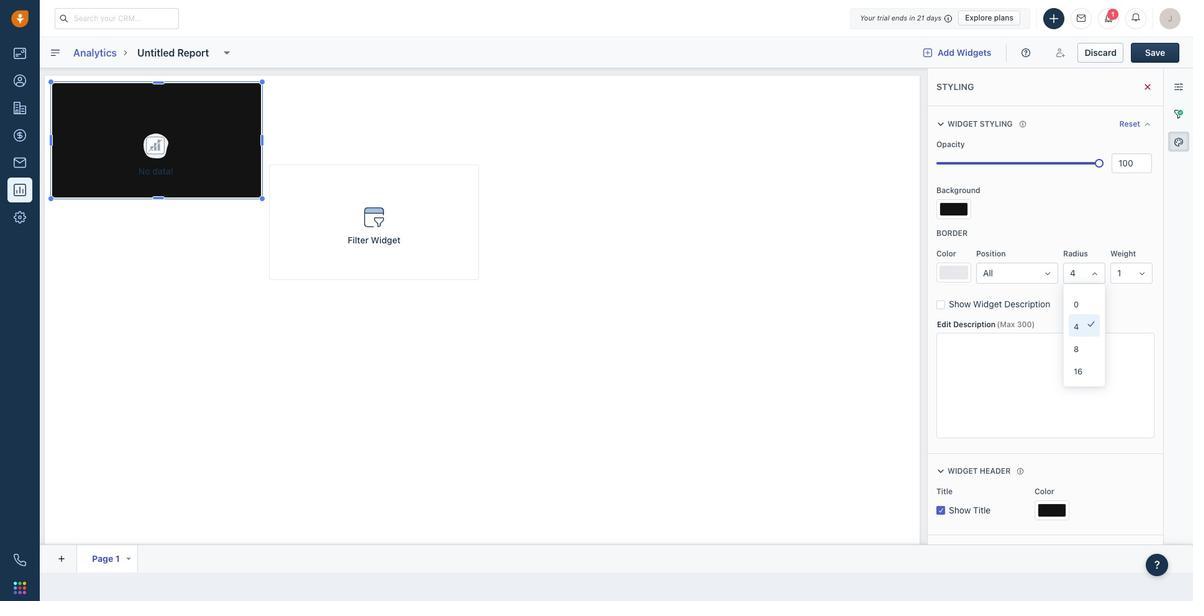 Task type: describe. For each thing, give the bounding box(es) containing it.
21
[[917, 14, 925, 22]]

phone element
[[7, 548, 32, 573]]

freshworks switcher image
[[14, 582, 26, 595]]

plans
[[994, 13, 1014, 22]]

explore
[[965, 13, 992, 22]]

days
[[927, 14, 942, 22]]

explore plans link
[[959, 11, 1021, 25]]



Task type: vqa. For each thing, say whether or not it's contained in the screenshot.
Return in Conversations, use up and down arrows to read conversations element
no



Task type: locate. For each thing, give the bounding box(es) containing it.
1
[[1111, 10, 1115, 18]]

explore plans
[[965, 13, 1014, 22]]

trial
[[877, 14, 890, 22]]

your
[[860, 14, 875, 22]]

Search your CRM... text field
[[55, 8, 179, 29]]

phone image
[[14, 554, 26, 567]]

your trial ends in 21 days
[[860, 14, 942, 22]]

1 link
[[1098, 8, 1119, 29]]

in
[[910, 14, 915, 22]]

ends
[[892, 14, 908, 22]]



